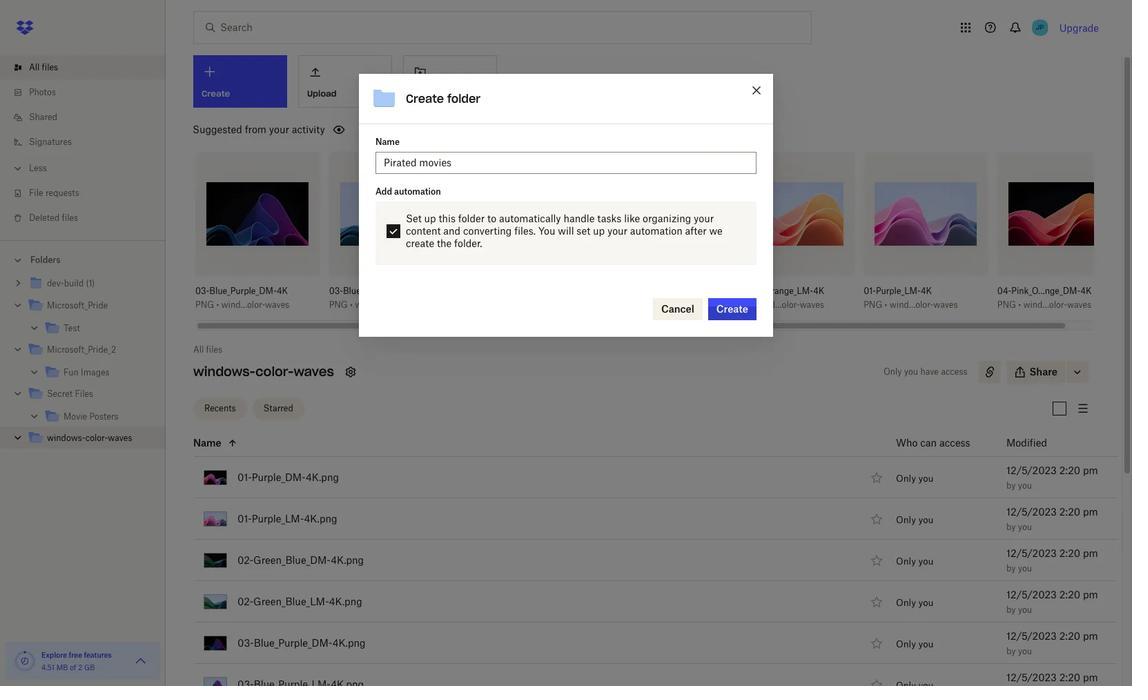 Task type: vqa. For each thing, say whether or not it's contained in the screenshot.
Explore free features 1.15 GB of 2 GB
no



Task type: locate. For each thing, give the bounding box(es) containing it.
0 horizontal spatial 03-
[[195, 286, 209, 296]]

5 only you button from the top
[[896, 638, 933, 649]]

waves for 03-blue_purple_dm-4k png • wind…olor-waves
[[265, 300, 289, 310]]

windows-
[[193, 364, 255, 380], [47, 433, 85, 443]]

04- inside 04-pink_o…nge_dm-4k png • wind…olor-waves
[[997, 286, 1011, 296]]

waves down pink_o…nge_dm-
[[1067, 300, 1091, 310]]

3 12/5/2023 2:20 pm by you from the top
[[1006, 547, 1098, 573]]

1 only you from the top
[[896, 473, 933, 484]]

1 horizontal spatial up
[[593, 225, 605, 237]]

by inside name 02-green_blue_dm-4k.png, modified 12/5/2023 2:20 pm, element
[[1006, 563, 1016, 573]]

recents
[[204, 403, 236, 413]]

file requests
[[29, 188, 79, 198]]

the
[[437, 238, 452, 249]]

4k.png inside "link"
[[306, 471, 339, 483]]

signatures link
[[11, 130, 166, 155]]

by for 03-blue_purple_dm-4k.png
[[1006, 646, 1016, 656]]

png down 04-pink_orange_lm-4k button
[[730, 300, 749, 310]]

name 01-purple_dm-4k.png, modified 12/5/2023 2:20 pm, element
[[163, 457, 1118, 498]]

3 only you from the top
[[896, 556, 933, 567]]

png • wind…olor-waves button down 03-blue_purple_dm-4k button
[[195, 300, 289, 311]]

1 pm from the top
[[1083, 464, 1098, 476]]

name up add on the left top
[[375, 137, 400, 147]]

png for blue_purple_lm-
[[329, 300, 348, 310]]

waves for 04-pink_orange_lm-4k png • wind…olor-waves
[[800, 300, 824, 310]]

wind…olor- inside 02-green_blue_dm-4k png • wind…olor-waves
[[622, 300, 666, 310]]

wind…olor- down 03-blue_purple_dm-4k button
[[221, 300, 265, 310]]

2 add to starred image from the top
[[868, 676, 885, 686]]

01- inside 01-purple_dm-4k.png "link"
[[237, 471, 252, 483]]

04-pink_o…nge_dm-4k png • wind…olor-waves
[[997, 286, 1092, 310]]

01- for 01-purple_lm-4k.png
[[237, 513, 252, 524]]

3 wind…olor- from the left
[[622, 300, 666, 310]]

name 01-purple_lm-4k.png, modified 12/5/2023 2:20 pm, element
[[163, 498, 1118, 540]]

add to starred image for name 03-blue_purple_lm-4k.png, modified 12/5/2023 2:20 pm, "element"
[[868, 676, 885, 686]]

modified
[[1006, 437, 1047, 448]]

automation down organizing on the top of page
[[630, 225, 682, 237]]

2 png • wind…olor-waves button from the left
[[329, 300, 423, 311]]

5 png • wind…olor-waves button from the left
[[864, 300, 958, 311]]

2 add to starred image from the top
[[868, 552, 885, 568]]

2 by from the top
[[1006, 522, 1016, 532]]

png inside 03-blue_purple_lm-4k png • wind…olor-waves
[[329, 300, 348, 310]]

6 pm from the top
[[1083, 671, 1098, 683]]

1 horizontal spatial your
[[607, 225, 627, 237]]

4k for pink_orange_lm-
[[813, 286, 824, 296]]

folder inside button
[[443, 88, 468, 99]]

12/5/2023 2:20 pm by you inside name 02-green_blue_dm-4k.png, modified 12/5/2023 2:20 pm, element
[[1006, 547, 1098, 573]]

only you button for 02-green_blue_dm-4k.png
[[896, 556, 933, 567]]

modified button
[[1006, 435, 1083, 451]]

all files up photos
[[29, 62, 58, 72]]

4 png from the left
[[730, 300, 749, 310]]

create folder button
[[403, 55, 497, 108]]

0 vertical spatial access
[[941, 367, 967, 377]]

fun images link
[[44, 364, 155, 382]]

• inside the 03-blue_purple_dm-4k png • wind…olor-waves
[[216, 300, 219, 310]]

6 4k from the left
[[1081, 286, 1092, 296]]

1 vertical spatial add to starred image
[[868, 676, 885, 686]]

png inside the 03-blue_purple_dm-4k png • wind…olor-waves
[[195, 300, 214, 310]]

2 4k from the left
[[409, 286, 420, 296]]

1 horizontal spatial name
[[375, 137, 400, 147]]

1 vertical spatial blue_purple_dm-
[[254, 637, 332, 649]]

only for 01-purple_dm-4k.png
[[896, 473, 916, 484]]

• for pink_o…nge_dm-
[[1018, 300, 1021, 310]]

posters
[[89, 411, 118, 422]]

12/5/2023 2:20 pm by you
[[1006, 464, 1098, 490], [1006, 506, 1098, 532], [1006, 547, 1098, 573], [1006, 588, 1098, 615], [1006, 630, 1098, 656]]

4k.png down 02-green_blue_lm-4k.png link
[[332, 637, 366, 649]]

set
[[406, 213, 422, 225]]

purple_lm- for 4k
[[876, 286, 921, 296]]

1 png • wind…olor-waves button from the left
[[195, 300, 289, 311]]

2 wind…olor- from the left
[[355, 300, 399, 310]]

photos
[[29, 87, 56, 97]]

wind…olor- inside the 03-blue_purple_dm-4k png • wind…olor-waves
[[221, 300, 265, 310]]

0 horizontal spatial green_blue_dm-
[[253, 554, 331, 566]]

4k for blue_purple_dm-
[[277, 286, 288, 296]]

1 vertical spatial name
[[193, 437, 221, 448]]

04- for pink_orange_lm-
[[730, 286, 744, 296]]

only you inside name 02-green_blue_dm-4k.png, modified 12/5/2023 2:20 pm, element
[[896, 556, 933, 567]]

2 only you from the top
[[896, 514, 933, 525]]

your down 'tasks'
[[607, 225, 627, 237]]

0 vertical spatial all
[[29, 62, 40, 72]]

1 vertical spatial green_blue_dm-
[[253, 554, 331, 566]]

1 vertical spatial 01-
[[237, 471, 252, 483]]

• down 03-blue_purple_lm-4k 'button'
[[350, 300, 353, 310]]

03-
[[195, 286, 209, 296], [329, 286, 343, 296], [237, 637, 254, 649]]

2 04- from the left
[[997, 286, 1011, 296]]

• for blue_purple_dm-
[[216, 300, 219, 310]]

wind…olor- down 04-pink_orange_lm-4k button
[[756, 300, 800, 310]]

1 horizontal spatial green_blue_dm-
[[610, 286, 676, 296]]

Name text field
[[384, 156, 748, 171]]

files right deleted
[[62, 213, 78, 223]]

5 pm from the top
[[1083, 630, 1098, 642]]

waves down 03-blue_purple_lm-4k 'button'
[[399, 300, 423, 310]]

wind…olor- for purple_lm-
[[890, 300, 933, 310]]

green_blue_dm- down the 01-purple_lm-4k.png link at the bottom left of page
[[253, 554, 331, 566]]

4k inside the 03-blue_purple_dm-4k png • wind…olor-waves
[[277, 286, 288, 296]]

all files
[[29, 62, 58, 72], [193, 344, 222, 355]]

3 png from the left
[[596, 300, 615, 310]]

• down 04-pink_orange_lm-4k button
[[751, 300, 754, 310]]

blue_purple_dm- for 4k.png
[[254, 637, 332, 649]]

4k.png up 02-green_blue_dm-4k.png
[[304, 513, 337, 524]]

png • wind…olor-waves button for blue_purple_dm-
[[195, 300, 289, 311]]

only you inside name 02-green_blue_lm-4k.png, modified 12/5/2023 2:20 pm, element
[[896, 597, 933, 608]]

waves down pink_orange_lm-
[[800, 300, 824, 310]]

set up this folder to automatically handle tasks like organizing your content and converting files. you will set up your automation after we create the folder.
[[406, 213, 722, 249]]

only you button inside name 01-purple_dm-4k.png, modified 12/5/2023 2:20 pm, element
[[896, 473, 933, 484]]

blue_purple_dm- inside the 03-blue_purple_dm-4k png • wind…olor-waves
[[209, 286, 277, 296]]

3 only you button from the top
[[896, 556, 933, 567]]

01- inside the 01-purple_lm-4k.png link
[[237, 513, 252, 524]]

wind…olor- down the 01-purple_lm-4k button
[[890, 300, 933, 310]]

wind…olor- down the 04-pink_o…nge_dm-4k button
[[1023, 300, 1067, 310]]

1 png from the left
[[195, 300, 214, 310]]

12/5/2023 for 01-purple_dm-4k.png
[[1006, 464, 1057, 476]]

windows-color-waves down movie posters
[[47, 433, 132, 443]]

png • wind…olor-waves button
[[195, 300, 289, 311], [329, 300, 423, 311], [596, 300, 690, 311], [730, 300, 824, 311], [864, 300, 958, 311], [997, 300, 1091, 311]]

add to starred image for name 01-purple_lm-4k.png, modified 12/5/2023 2:20 pm, element
[[868, 510, 885, 527]]

png inside 02-green_blue_dm-4k png • wind…olor-waves
[[596, 300, 615, 310]]

pm inside "element"
[[1083, 671, 1098, 683]]

only you inside name 03-blue_purple_dm-4k.png, modified 12/5/2023 2:20 pm, element
[[896, 638, 933, 649]]

1 12/5/2023 2:20 pm by you from the top
[[1006, 464, 1098, 490]]

1 horizontal spatial 03-
[[237, 637, 254, 649]]

png • wind…olor-waves button for pink_orange_lm-
[[730, 300, 824, 311]]

png • wind…olor-waves button down the 04-pink_o…nge_dm-4k button
[[997, 300, 1091, 311]]

4k inside 04-pink_o…nge_dm-4k png • wind…olor-waves
[[1081, 286, 1092, 296]]

list
[[0, 47, 166, 240]]

only you button inside name 01-purple_lm-4k.png, modified 12/5/2023 2:20 pm, element
[[896, 514, 933, 525]]

1 horizontal spatial windows-
[[193, 364, 255, 380]]

12/5/2023 for 01-purple_lm-4k.png
[[1006, 506, 1057, 517]]

png inside 01-purple_lm-4k png • wind…olor-waves
[[864, 300, 882, 310]]

windows-color-waves inside group
[[47, 433, 132, 443]]

0 horizontal spatial 04-
[[730, 286, 744, 296]]

04-
[[730, 286, 744, 296], [997, 286, 1011, 296]]

you
[[538, 225, 555, 237]]

png down 03-blue_purple_dm-4k button
[[195, 300, 214, 310]]

4k for blue_purple_lm-
[[409, 286, 420, 296]]

1 04- from the left
[[730, 286, 744, 296]]

add to starred image inside name 02-green_blue_dm-4k.png, modified 12/5/2023 2:20 pm, element
[[868, 552, 885, 568]]

0 vertical spatial purple_lm-
[[876, 286, 921, 296]]

files.
[[514, 225, 536, 237]]

only you for 02-green_blue_lm-4k.png
[[896, 597, 933, 608]]

4k.png
[[306, 471, 339, 483], [304, 513, 337, 524], [331, 554, 364, 566], [329, 595, 362, 607], [332, 637, 366, 649]]

up up content
[[424, 213, 436, 225]]

1 vertical spatial purple_lm-
[[252, 513, 304, 524]]

name 03-blue_purple_dm-4k.png, modified 12/5/2023 2:20 pm, element
[[163, 623, 1118, 664]]

add to starred image
[[868, 510, 885, 527], [868, 676, 885, 686]]

pm for 02-green_blue_dm-4k.png
[[1083, 547, 1098, 559]]

pm for 01-purple_lm-4k.png
[[1083, 506, 1098, 517]]

only you inside name 01-purple_lm-4k.png, modified 12/5/2023 2:20 pm, element
[[896, 514, 933, 525]]

2 horizontal spatial your
[[694, 213, 714, 225]]

4k.png up 03-blue_purple_dm-4k.png
[[329, 595, 362, 607]]

png • wind…olor-waves button for green_blue_dm-
[[596, 300, 690, 311]]

6 • from the left
[[1018, 300, 1021, 310]]

• down the 04-pink_o…nge_dm-4k button
[[1018, 300, 1021, 310]]

by inside name 02-green_blue_lm-4k.png, modified 12/5/2023 2:20 pm, element
[[1006, 604, 1016, 615]]

upgrade
[[1059, 22, 1099, 33]]

name 03-blue_purple_lm-4k.png, modified 12/5/2023 2:20 pm, element
[[163, 664, 1118, 686]]

table
[[163, 429, 1118, 686]]

waves inside 04-pink_o…nge_dm-4k png • wind…olor-waves
[[1067, 300, 1091, 310]]

03- inside 03-blue_purple_lm-4k png • wind…olor-waves
[[329, 286, 343, 296]]

0 vertical spatial all files
[[29, 62, 58, 72]]

green_blue_dm- inside 02-green_blue_dm-4k png • wind…olor-waves
[[610, 286, 676, 296]]

1 horizontal spatial all files link
[[193, 343, 222, 357]]

1 horizontal spatial files
[[62, 213, 78, 223]]

3 png • wind…olor-waves button from the left
[[596, 300, 690, 311]]

pm for 03-blue_purple_dm-4k.png
[[1083, 630, 1098, 642]]

5 12/5/2023 from the top
[[1006, 630, 1057, 642]]

png • wind…olor-waves button down 02-green_blue_dm-4k button
[[596, 300, 690, 311]]

1 horizontal spatial all files
[[193, 344, 222, 355]]

12/5/2023 2:20 pm by you for 02-green_blue_dm-4k.png
[[1006, 547, 1098, 573]]

/windows color waves/03 blue_purple_lm 4k.png image
[[204, 677, 227, 686]]

add to starred image for 03-blue_purple_dm-4k.png
[[868, 635, 885, 651]]

• down the 01-purple_lm-4k button
[[885, 300, 887, 310]]

12/5/2023 2:20 pm by you inside name 02-green_blue_lm-4k.png, modified 12/5/2023 2:20 pm, element
[[1006, 588, 1098, 615]]

who
[[896, 437, 918, 448]]

wind…olor- inside 04-pink_orange_lm-4k png • wind…olor-waves
[[756, 300, 800, 310]]

0 vertical spatial windows-color-waves
[[193, 364, 334, 380]]

suggested from your activity
[[193, 124, 325, 135]]

1 by from the top
[[1006, 480, 1016, 490]]

1 horizontal spatial automation
[[630, 225, 682, 237]]

by for 01-purple_dm-4k.png
[[1006, 480, 1016, 490]]

up right set
[[593, 225, 605, 237]]

list containing all files
[[0, 47, 166, 240]]

4 by from the top
[[1006, 604, 1016, 615]]

01-purple_dm-4k.png link
[[237, 469, 339, 486]]

waves down 02-green_blue_dm-4k button
[[666, 300, 690, 310]]

converting
[[463, 225, 512, 237]]

• down 03-blue_purple_dm-4k button
[[216, 300, 219, 310]]

windows-color-waves
[[193, 364, 334, 380], [47, 433, 132, 443]]

12/5/2023 2:20 pm by you inside name 03-blue_purple_dm-4k.png, modified 12/5/2023 2:20 pm, element
[[1006, 630, 1098, 656]]

12/5/2023 2:20 pm by you inside name 01-purple_lm-4k.png, modified 12/5/2023 2:20 pm, element
[[1006, 506, 1098, 532]]

waves down the 01-purple_lm-4k button
[[933, 300, 958, 310]]

3 12/5/2023 from the top
[[1006, 547, 1057, 559]]

2 12/5/2023 from the top
[[1006, 506, 1057, 517]]

all files link up shared link
[[11, 55, 166, 80]]

5 png from the left
[[864, 300, 882, 310]]

0 horizontal spatial your
[[269, 124, 289, 135]]

02-
[[596, 286, 610, 296], [237, 554, 253, 566], [237, 595, 253, 607]]

2 pm from the top
[[1083, 506, 1098, 517]]

only you button inside name 02-green_blue_dm-4k.png, modified 12/5/2023 2:20 pm, element
[[896, 556, 933, 567]]

all up recents button
[[193, 344, 204, 355]]

/windows color waves/03 blue_purple_dm 4k.png image
[[204, 635, 227, 651]]

1 horizontal spatial purple_lm-
[[876, 286, 921, 296]]

5 by from the top
[[1006, 646, 1016, 656]]

png • wind…olor-waves button down 03-blue_purple_lm-4k 'button'
[[329, 300, 423, 311]]

12/5/2023 for 02-green_blue_lm-4k.png
[[1006, 588, 1057, 600]]

0 vertical spatial all files link
[[11, 55, 166, 80]]

add
[[375, 187, 392, 197]]

purple_lm- inside 01-purple_lm-4k png • wind…olor-waves
[[876, 286, 921, 296]]

png down the 04-pink_o…nge_dm-4k button
[[997, 300, 1016, 310]]

only you
[[896, 473, 933, 484], [896, 514, 933, 525], [896, 556, 933, 567], [896, 597, 933, 608], [896, 638, 933, 649]]

0 vertical spatial 01-
[[864, 286, 876, 296]]

all files up recents
[[193, 344, 222, 355]]

can
[[920, 437, 937, 448]]

5 12/5/2023 2:20 pm by you from the top
[[1006, 630, 1098, 656]]

wind…olor- for blue_purple_dm-
[[221, 300, 265, 310]]

04- for pink_o…nge_dm-
[[997, 286, 1011, 296]]

png down the 01-purple_lm-4k button
[[864, 300, 882, 310]]

1 vertical spatial color-
[[85, 433, 108, 443]]

4 only you from the top
[[896, 597, 933, 608]]

3 2:20 from the top
[[1059, 547, 1080, 559]]

0 vertical spatial up
[[424, 213, 436, 225]]

2 only you button from the top
[[896, 514, 933, 525]]

access right can on the bottom right of the page
[[939, 437, 970, 448]]

pm
[[1083, 464, 1098, 476], [1083, 506, 1098, 517], [1083, 547, 1098, 559], [1083, 588, 1098, 600], [1083, 630, 1098, 642], [1083, 671, 1098, 683]]

4 only you button from the top
[[896, 597, 933, 608]]

0 horizontal spatial up
[[424, 213, 436, 225]]

1 2:20 from the top
[[1059, 464, 1080, 476]]

png • wind…olor-waves button down the 01-purple_lm-4k button
[[864, 300, 958, 311]]

png inside 04-pink_orange_lm-4k png • wind…olor-waves
[[730, 300, 749, 310]]

1 add to starred image from the top
[[868, 510, 885, 527]]

0 horizontal spatial purple_lm-
[[252, 513, 304, 524]]

0 horizontal spatial color-
[[85, 433, 108, 443]]

4 4k from the left
[[813, 286, 824, 296]]

12/5/2023 for 03-blue_purple_dm-4k.png
[[1006, 630, 1057, 642]]

png • wind…olor-waves button for blue_purple_lm-
[[329, 300, 423, 311]]

4.51
[[41, 663, 55, 672]]

only for 02-green_blue_dm-4k.png
[[896, 556, 916, 567]]

all files link up recents
[[193, 343, 222, 357]]

windows- up recents
[[193, 364, 255, 380]]

• inside 04-pink_o…nge_dm-4k png • wind…olor-waves
[[1018, 300, 1021, 310]]

0 horizontal spatial name
[[193, 437, 221, 448]]

png down 02-green_blue_dm-4k button
[[596, 300, 615, 310]]

3 pm from the top
[[1083, 547, 1098, 559]]

5 • from the left
[[885, 300, 887, 310]]

01- for 01-purple_dm-4k.png
[[237, 471, 252, 483]]

folder.
[[454, 238, 482, 249]]

fun
[[64, 367, 79, 378]]

2 vertical spatial 02-
[[237, 595, 253, 607]]

waves for 04-pink_o…nge_dm-4k png • wind…olor-waves
[[1067, 300, 1091, 310]]

• inside 03-blue_purple_lm-4k png • wind…olor-waves
[[350, 300, 353, 310]]

0 horizontal spatial all files link
[[11, 55, 166, 80]]

2 horizontal spatial files
[[206, 344, 222, 355]]

4 png • wind…olor-waves button from the left
[[730, 300, 824, 311]]

color- up starred
[[255, 364, 294, 380]]

4 pm from the top
[[1083, 588, 1098, 600]]

4k.png for purple_dm-
[[306, 471, 339, 483]]

4k for pink_o…nge_dm-
[[1081, 286, 1092, 296]]

3 • from the left
[[617, 300, 620, 310]]

wind…olor-
[[221, 300, 265, 310], [355, 300, 399, 310], [622, 300, 666, 310], [756, 300, 800, 310], [890, 300, 933, 310], [1023, 300, 1067, 310]]

create folder dialog
[[359, 74, 773, 337]]

12/5/2023 2:20 pm by you for 03-blue_purple_dm-4k.png
[[1006, 630, 1098, 656]]

shared link
[[11, 105, 166, 130]]

wind…olor- down 02-green_blue_dm-4k button
[[622, 300, 666, 310]]

who can access
[[896, 437, 970, 448]]

02- inside 02-green_blue_dm-4k png • wind…olor-waves
[[596, 286, 610, 296]]

03- for 03-blue_purple_dm-4k.png
[[237, 637, 254, 649]]

01- inside 01-purple_lm-4k png • wind…olor-waves
[[864, 286, 876, 296]]

2:20 for 01-purple_dm-4k.png
[[1059, 464, 1080, 476]]

access right 'have'
[[941, 367, 967, 377]]

0 horizontal spatial all
[[29, 62, 40, 72]]

add to starred image inside name 01-purple_lm-4k.png, modified 12/5/2023 2:20 pm, element
[[868, 510, 885, 527]]

1 vertical spatial windows-
[[47, 433, 85, 443]]

by for 02-green_blue_lm-4k.png
[[1006, 604, 1016, 615]]

6 png from the left
[[997, 300, 1016, 310]]

1 vertical spatial automation
[[630, 225, 682, 237]]

wind…olor- inside 01-purple_lm-4k png • wind…olor-waves
[[890, 300, 933, 310]]

content
[[406, 225, 441, 237]]

12/5/2023 2:20 pm by you for 02-green_blue_lm-4k.png
[[1006, 588, 1098, 615]]

04- inside 04-pink_orange_lm-4k png • wind…olor-waves
[[730, 286, 744, 296]]

2 2:20 from the top
[[1059, 506, 1080, 517]]

• down 02-green_blue_dm-4k button
[[617, 300, 620, 310]]

• inside 02-green_blue_dm-4k png • wind…olor-waves
[[617, 300, 620, 310]]

your
[[269, 124, 289, 135], [694, 213, 714, 225], [607, 225, 627, 237]]

windows- down "movie"
[[47, 433, 85, 443]]

1 vertical spatial all
[[193, 344, 204, 355]]

signatures
[[29, 137, 72, 147]]

all files link
[[11, 55, 166, 80], [193, 343, 222, 357]]

1 only you button from the top
[[896, 473, 933, 484]]

waves inside 01-purple_lm-4k png • wind…olor-waves
[[933, 300, 958, 310]]

5 4k from the left
[[921, 286, 932, 296]]

all up photos
[[29, 62, 40, 72]]

1 • from the left
[[216, 300, 219, 310]]

1 horizontal spatial color-
[[255, 364, 294, 380]]

windows-color-waves up starred
[[193, 364, 334, 380]]

1 vertical spatial access
[[939, 437, 970, 448]]

only inside name 01-purple_dm-4k.png, modified 12/5/2023 2:20 pm, element
[[896, 473, 916, 484]]

wind…olor- inside 04-pink_o…nge_dm-4k png • wind…olor-waves
[[1023, 300, 1067, 310]]

3 by from the top
[[1006, 563, 1016, 573]]

1 vertical spatial up
[[593, 225, 605, 237]]

• inside 01-purple_lm-4k png • wind…olor-waves
[[885, 300, 887, 310]]

by inside name 01-purple_lm-4k.png, modified 12/5/2023 2:20 pm, element
[[1006, 522, 1016, 532]]

add to starred image for 02-green_blue_lm-4k.png
[[868, 593, 885, 610]]

name
[[375, 137, 400, 147], [193, 437, 221, 448]]

2:20
[[1059, 464, 1080, 476], [1059, 506, 1080, 517], [1059, 547, 1080, 559], [1059, 588, 1080, 600], [1059, 630, 1080, 642], [1059, 671, 1080, 683]]

2:20 for 03-blue_purple_dm-4k.png
[[1059, 630, 1080, 642]]

1 vertical spatial 02-
[[237, 554, 253, 566]]

1 vertical spatial windows-color-waves
[[47, 433, 132, 443]]

group
[[0, 270, 166, 460]]

4k inside 04-pink_orange_lm-4k png • wind…olor-waves
[[813, 286, 824, 296]]

0 horizontal spatial automation
[[394, 187, 441, 197]]

4 12/5/2023 2:20 pm by you from the top
[[1006, 588, 1098, 615]]

0 vertical spatial 02-
[[596, 286, 610, 296]]

png for blue_purple_dm-
[[195, 300, 214, 310]]

create folder inside create folder button
[[412, 88, 468, 99]]

0 horizontal spatial files
[[42, 62, 58, 72]]

only inside name 01-purple_lm-4k.png, modified 12/5/2023 2:20 pm, element
[[896, 514, 916, 525]]

only inside name 03-blue_purple_dm-4k.png, modified 12/5/2023 2:20 pm, element
[[896, 638, 916, 649]]

waves down 03-blue_purple_dm-4k button
[[265, 300, 289, 310]]

pm for 02-green_blue_lm-4k.png
[[1083, 588, 1098, 600]]

blue_purple_dm-
[[209, 286, 277, 296], [254, 637, 332, 649]]

1 4k from the left
[[277, 286, 288, 296]]

• inside 04-pink_orange_lm-4k png • wind…olor-waves
[[751, 300, 754, 310]]

only you button inside name 02-green_blue_lm-4k.png, modified 12/5/2023 2:20 pm, element
[[896, 597, 933, 608]]

to
[[487, 213, 496, 225]]

only inside name 02-green_blue_lm-4k.png, modified 12/5/2023 2:20 pm, element
[[896, 597, 916, 608]]

by inside name 01-purple_dm-4k.png, modified 12/5/2023 2:20 pm, element
[[1006, 480, 1016, 490]]

4k.png up the 01-purple_lm-4k.png
[[306, 471, 339, 483]]

0 vertical spatial blue_purple_dm-
[[209, 286, 277, 296]]

add to starred image
[[868, 469, 885, 486], [868, 552, 885, 568], [868, 593, 885, 610], [868, 635, 885, 651]]

12/5/2023 for 02-green_blue_dm-4k.png
[[1006, 547, 1057, 559]]

like
[[624, 213, 640, 225]]

group containing microsoft_pride
[[0, 270, 166, 460]]

your right from
[[269, 124, 289, 135]]

5 wind…olor- from the left
[[890, 300, 933, 310]]

•
[[216, 300, 219, 310], [350, 300, 353, 310], [617, 300, 620, 310], [751, 300, 754, 310], [885, 300, 887, 310], [1018, 300, 1021, 310]]

0 horizontal spatial windows-
[[47, 433, 85, 443]]

2 horizontal spatial 03-
[[329, 286, 343, 296]]

4k.png up 02-green_blue_lm-4k.png
[[331, 554, 364, 566]]

name up /windows color waves/01 purple_dm 4k.png image
[[193, 437, 221, 448]]

0 horizontal spatial windows-color-waves
[[47, 433, 132, 443]]

02- for 02-green_blue_dm-4k.png
[[237, 554, 253, 566]]

1 wind…olor- from the left
[[221, 300, 265, 310]]

0 vertical spatial add to starred image
[[868, 510, 885, 527]]

2 vertical spatial 01-
[[237, 513, 252, 524]]

from
[[245, 124, 266, 135]]

your up after
[[694, 213, 714, 225]]

add to starred image inside name 02-green_blue_lm-4k.png, modified 12/5/2023 2:20 pm, element
[[868, 593, 885, 610]]

12/5/2023 2:20 pm by you for 01-purple_dm-4k.png
[[1006, 464, 1098, 490]]

0 vertical spatial green_blue_dm-
[[610, 286, 676, 296]]

5 2:20 from the top
[[1059, 630, 1080, 642]]

12/5/2023 2:20 pm by you inside name 01-purple_dm-4k.png, modified 12/5/2023 2:20 pm, element
[[1006, 464, 1098, 490]]

add to starred image for 01-purple_dm-4k.png
[[868, 469, 885, 486]]

3 4k from the left
[[676, 286, 687, 296]]

4k.png for green_blue_lm-
[[329, 595, 362, 607]]

1 vertical spatial your
[[694, 213, 714, 225]]

waves inside 02-green_blue_dm-4k png • wind…olor-waves
[[666, 300, 690, 310]]

6 12/5/2023 from the top
[[1006, 671, 1057, 683]]

waves inside the 03-blue_purple_dm-4k png • wind…olor-waves
[[265, 300, 289, 310]]

4 • from the left
[[751, 300, 754, 310]]

create
[[412, 88, 441, 99], [406, 92, 444, 106], [716, 303, 748, 315]]

this
[[439, 213, 456, 225]]

only you for 03-blue_purple_dm-4k.png
[[896, 638, 933, 649]]

0 vertical spatial color-
[[255, 364, 294, 380]]

only you inside name 01-purple_dm-4k.png, modified 12/5/2023 2:20 pm, element
[[896, 473, 933, 484]]

12/5/2023
[[1006, 464, 1057, 476], [1006, 506, 1057, 517], [1006, 547, 1057, 559], [1006, 588, 1057, 600], [1006, 630, 1057, 642], [1006, 671, 1057, 683]]

organizing
[[643, 213, 691, 225]]

blue_purple_lm-
[[343, 286, 409, 296]]

4k for purple_lm-
[[921, 286, 932, 296]]

4 12/5/2023 from the top
[[1006, 588, 1057, 600]]

automation up set
[[394, 187, 441, 197]]

green_blue_dm- up cancel in the right of the page
[[610, 286, 676, 296]]

starred button
[[252, 397, 304, 419]]

only for 03-blue_purple_dm-4k.png
[[896, 638, 916, 649]]

2 vertical spatial files
[[206, 344, 222, 355]]

add to starred image inside name 03-blue_purple_dm-4k.png, modified 12/5/2023 2:20 pm, element
[[868, 635, 885, 651]]

waves inside windows-color-waves link
[[108, 433, 132, 443]]

only inside name 02-green_blue_dm-4k.png, modified 12/5/2023 2:20 pm, element
[[896, 556, 916, 567]]

4 wind…olor- from the left
[[756, 300, 800, 310]]

by
[[1006, 480, 1016, 490], [1006, 522, 1016, 532], [1006, 563, 1016, 573], [1006, 604, 1016, 615], [1006, 646, 1016, 656]]

6 2:20 from the top
[[1059, 671, 1080, 683]]

4 add to starred image from the top
[[868, 635, 885, 651]]

name inside create folder dialog
[[375, 137, 400, 147]]

wind…olor- inside 03-blue_purple_lm-4k png • wind…olor-waves
[[355, 300, 399, 310]]

4k inside 03-blue_purple_lm-4k png • wind…olor-waves
[[409, 286, 420, 296]]

4 2:20 from the top
[[1059, 588, 1080, 600]]

5 only you from the top
[[896, 638, 933, 649]]

images
[[81, 367, 110, 378]]

0 vertical spatial files
[[42, 62, 58, 72]]

blue_purple_dm- inside the 03-blue_purple_dm-4k.png link
[[254, 637, 332, 649]]

by inside name 03-blue_purple_dm-4k.png, modified 12/5/2023 2:20 pm, element
[[1006, 646, 1016, 656]]

1 add to starred image from the top
[[868, 469, 885, 486]]

4k inside 02-green_blue_dm-4k png • wind…olor-waves
[[676, 286, 687, 296]]

png down 03-blue_purple_lm-4k 'button'
[[329, 300, 348, 310]]

2 png from the left
[[329, 300, 348, 310]]

we
[[709, 225, 722, 237]]

wind…olor- down 03-blue_purple_lm-4k 'button'
[[355, 300, 399, 310]]

2 vertical spatial your
[[607, 225, 627, 237]]

03- inside the 03-blue_purple_dm-4k png • wind…olor-waves
[[195, 286, 209, 296]]

png inside 04-pink_o…nge_dm-4k png • wind…olor-waves
[[997, 300, 1016, 310]]

1 vertical spatial all files
[[193, 344, 222, 355]]

3 add to starred image from the top
[[868, 593, 885, 610]]

secret files link
[[28, 385, 155, 404]]

None field
[[0, 0, 106, 15]]

2 12/5/2023 2:20 pm by you from the top
[[1006, 506, 1098, 532]]

02- for 02-green_blue_dm-4k png • wind…olor-waves
[[596, 286, 610, 296]]

4k inside 01-purple_lm-4k png • wind…olor-waves
[[921, 286, 932, 296]]

1 12/5/2023 from the top
[[1006, 464, 1057, 476]]

only you button for 01-purple_lm-4k.png
[[896, 514, 933, 525]]

files
[[42, 62, 58, 72], [62, 213, 78, 223], [206, 344, 222, 355]]

waves
[[265, 300, 289, 310], [399, 300, 423, 310], [666, 300, 690, 310], [800, 300, 824, 310], [933, 300, 958, 310], [1067, 300, 1091, 310], [294, 364, 334, 380], [108, 433, 132, 443]]

only you button inside name 03-blue_purple_dm-4k.png, modified 12/5/2023 2:20 pm, element
[[896, 638, 933, 649]]

files up photos
[[42, 62, 58, 72]]

microsoft_pride
[[47, 300, 108, 311]]

color- down "movie posters" link
[[85, 433, 108, 443]]

0 horizontal spatial all files
[[29, 62, 58, 72]]

1 horizontal spatial 04-
[[997, 286, 1011, 296]]

name 02-green_blue_lm-4k.png, modified 12/5/2023 2:20 pm, element
[[163, 581, 1118, 623]]

microsoft_pride_2
[[47, 344, 116, 355]]

png • wind…olor-waves button down 04-pink_orange_lm-4k button
[[730, 300, 824, 311]]

6 png • wind…olor-waves button from the left
[[997, 300, 1091, 311]]

4k.png for green_blue_dm-
[[331, 554, 364, 566]]

waves inside 03-blue_purple_lm-4k png • wind…olor-waves
[[399, 300, 423, 310]]

2 • from the left
[[350, 300, 353, 310]]

png • wind…olor-waves button for pink_o…nge_dm-
[[997, 300, 1091, 311]]

0 vertical spatial name
[[375, 137, 400, 147]]

waves inside 04-pink_orange_lm-4k png • wind…olor-waves
[[800, 300, 824, 310]]

files up recents
[[206, 344, 222, 355]]

waves down posters
[[108, 433, 132, 443]]

color-
[[255, 364, 294, 380], [85, 433, 108, 443]]

6 wind…olor- from the left
[[1023, 300, 1067, 310]]

only you for 01-purple_dm-4k.png
[[896, 473, 933, 484]]



Task type: describe. For each thing, give the bounding box(es) containing it.
02-green_blue_dm-4k button
[[596, 286, 690, 297]]

2
[[78, 663, 82, 672]]

windows- inside group
[[47, 433, 85, 443]]

green_blue_dm- for 4k
[[610, 286, 676, 296]]

only you button for 01-purple_dm-4k.png
[[896, 473, 933, 484]]

0 vertical spatial automation
[[394, 187, 441, 197]]

01-purple_lm-4k.png link
[[237, 510, 337, 527]]

will
[[558, 225, 574, 237]]

free
[[69, 651, 82, 659]]

set
[[577, 225, 590, 237]]

03-blue_purple_dm-4k png • wind…olor-waves
[[195, 286, 289, 310]]

create folder inside create folder dialog
[[406, 92, 481, 106]]

test
[[64, 323, 80, 333]]

pink_o…nge_dm-
[[1011, 286, 1081, 296]]

pink_orange_lm-
[[744, 286, 813, 296]]

purple_dm-
[[252, 471, 306, 483]]

activity
[[292, 124, 325, 135]]

0 vertical spatial windows-
[[193, 364, 255, 380]]

fun images
[[64, 367, 110, 378]]

movie
[[64, 411, 87, 422]]

files inside list item
[[42, 62, 58, 72]]

png for green_blue_dm-
[[596, 300, 615, 310]]

after
[[685, 225, 707, 237]]

all files inside "link"
[[29, 62, 58, 72]]

purple_lm- for 4k.png
[[252, 513, 304, 524]]

features
[[84, 651, 112, 659]]

blue_purple_dm- for 4k
[[209, 286, 277, 296]]

only you for 02-green_blue_dm-4k.png
[[896, 556, 933, 567]]

and
[[443, 225, 460, 237]]

4k for green_blue_dm-
[[676, 286, 687, 296]]

02-green_blue_lm-4k.png link
[[237, 593, 362, 610]]

name inside button
[[193, 437, 221, 448]]

all files link inside list
[[11, 55, 166, 80]]

12/5/2023 inside "element"
[[1006, 671, 1057, 683]]

wind…olor- for pink_orange_lm-
[[756, 300, 800, 310]]

• for green_blue_dm-
[[617, 300, 620, 310]]

2:20 for 01-purple_lm-4k.png
[[1059, 506, 1080, 517]]

green_blue_lm-
[[253, 595, 329, 607]]

create
[[406, 238, 434, 249]]

2:20 inside "element"
[[1059, 671, 1080, 683]]

12/5/2023 2:20 pm by you for 01-purple_lm-4k.png
[[1006, 506, 1098, 532]]

1 vertical spatial all files link
[[193, 343, 222, 357]]

folders button
[[0, 249, 166, 270]]

automation inside set up this folder to automatically handle tasks like organizing your content and converting files. you will set up your automation after we create the folder.
[[630, 225, 682, 237]]

all inside list item
[[29, 62, 40, 72]]

• for purple_lm-
[[885, 300, 887, 310]]

by for 02-green_blue_dm-4k.png
[[1006, 563, 1016, 573]]

all files list item
[[0, 55, 166, 80]]

starred
[[263, 403, 293, 413]]

name 02-green_blue_dm-4k.png, modified 12/5/2023 2:20 pm, element
[[163, 540, 1118, 581]]

/windows color waves/02 green_blue_lm 4k.png image
[[204, 594, 227, 609]]

deleted
[[29, 213, 60, 223]]

2:20 for 02-green_blue_dm-4k.png
[[1059, 547, 1080, 559]]

explore
[[41, 651, 67, 659]]

add automation
[[375, 187, 441, 197]]

waves for 01-purple_lm-4k png • wind…olor-waves
[[933, 300, 958, 310]]

table containing name
[[163, 429, 1118, 686]]

• for pink_orange_lm-
[[751, 300, 754, 310]]

02-green_blue_lm-4k.png
[[237, 595, 362, 607]]

02- for 02-green_blue_lm-4k.png
[[237, 595, 253, 607]]

01-purple_lm-4k png • wind…olor-waves
[[864, 286, 958, 310]]

02-green_blue_dm-4k.png link
[[237, 552, 364, 568]]

waves for 03-blue_purple_lm-4k png • wind…olor-waves
[[399, 300, 423, 310]]

test link
[[44, 320, 155, 338]]

/windows color waves/01 purple_lm 4k.png image
[[204, 511, 227, 526]]

only for 02-green_blue_lm-4k.png
[[896, 597, 916, 608]]

share button
[[1006, 361, 1066, 383]]

03- for 03-blue_purple_dm-4k png • wind…olor-waves
[[195, 286, 209, 296]]

by for 01-purple_lm-4k.png
[[1006, 522, 1016, 532]]

windows-color-waves link
[[28, 429, 155, 448]]

2:20 for 02-green_blue_lm-4k.png
[[1059, 588, 1080, 600]]

have
[[920, 367, 939, 377]]

quota usage element
[[14, 650, 36, 672]]

04-pink_orange_lm-4k button
[[730, 286, 824, 297]]

only you have access
[[883, 367, 967, 377]]

access inside table
[[939, 437, 970, 448]]

waves up starred button
[[294, 364, 334, 380]]

0 vertical spatial your
[[269, 124, 289, 135]]

4k.png for purple_lm-
[[304, 513, 337, 524]]

folder inside set up this folder to automatically handle tasks like organizing your content and converting files. you will set up your automation after we create the folder.
[[458, 213, 485, 225]]

01-purple_lm-4k.png
[[237, 513, 337, 524]]

png • wind…olor-waves button for purple_lm-
[[864, 300, 958, 311]]

handle
[[564, 213, 595, 225]]

microsoft_pride link
[[28, 297, 155, 315]]

color- inside group
[[85, 433, 108, 443]]

green_blue_dm- for 4k.png
[[253, 554, 331, 566]]

folders
[[30, 255, 60, 265]]

03-blue_purple_dm-4k.png
[[237, 637, 366, 649]]

photos link
[[11, 80, 166, 105]]

only for 01-purple_lm-4k.png
[[896, 514, 916, 525]]

01-purple_lm-4k button
[[864, 286, 958, 297]]

03- for 03-blue_purple_lm-4k png • wind…olor-waves
[[329, 286, 343, 296]]

less image
[[11, 162, 25, 175]]

waves for 02-green_blue_dm-4k png • wind…olor-waves
[[666, 300, 690, 310]]

1 vertical spatial files
[[62, 213, 78, 223]]

wind…olor- for green_blue_dm-
[[622, 300, 666, 310]]

1 horizontal spatial all
[[193, 344, 204, 355]]

name button
[[193, 435, 862, 451]]

recents button
[[193, 397, 247, 419]]

dropbox image
[[11, 14, 39, 41]]

wind…olor- for blue_purple_lm-
[[355, 300, 399, 310]]

cancel button
[[653, 298, 703, 321]]

file requests link
[[11, 181, 166, 206]]

/windows color waves/01 purple_dm 4k.png image
[[204, 470, 227, 485]]

03-blue_purple_dm-4k button
[[195, 286, 289, 297]]

• for blue_purple_lm-
[[350, 300, 353, 310]]

tasks
[[597, 213, 621, 225]]

requests
[[45, 188, 79, 198]]

deleted files link
[[11, 206, 166, 231]]

shared
[[29, 112, 57, 122]]

gb
[[84, 663, 95, 672]]

mb
[[56, 663, 68, 672]]

file
[[29, 188, 43, 198]]

automatically
[[499, 213, 561, 225]]

01- for 01-purple_lm-4k png • wind…olor-waves
[[864, 286, 876, 296]]

upgrade link
[[1059, 22, 1099, 33]]

only you button for 03-blue_purple_dm-4k.png
[[896, 638, 933, 649]]

png for pink_o…nge_dm-
[[997, 300, 1016, 310]]

12/5/2023 2:20 pm
[[1006, 671, 1098, 683]]

only you button for 02-green_blue_lm-4k.png
[[896, 597, 933, 608]]

4k.png for blue_purple_dm-
[[332, 637, 366, 649]]

movie posters link
[[44, 408, 155, 427]]

03-blue_purple_lm-4k png • wind…olor-waves
[[329, 286, 423, 310]]

png for pink_orange_lm-
[[730, 300, 749, 310]]

03-blue_purple_lm-4k button
[[329, 286, 423, 297]]

04-pink_orange_lm-4k png • wind…olor-waves
[[730, 286, 824, 310]]

files
[[75, 389, 93, 399]]

1 horizontal spatial windows-color-waves
[[193, 364, 334, 380]]

add to starred image for 02-green_blue_dm-4k.png
[[868, 552, 885, 568]]

explore free features 4.51 mb of 2 gb
[[41, 651, 112, 672]]

04-pink_o…nge_dm-4k button
[[997, 286, 1092, 297]]

microsoft_pride_2 link
[[28, 341, 155, 360]]

less
[[29, 163, 47, 173]]

png for purple_lm-
[[864, 300, 882, 310]]

02-green_blue_dm-4k.png
[[237, 554, 364, 566]]

secret files
[[47, 389, 93, 399]]

of
[[70, 663, 76, 672]]

create button
[[708, 298, 757, 321]]

wind…olor- for pink_o…nge_dm-
[[1023, 300, 1067, 310]]

only you for 01-purple_lm-4k.png
[[896, 514, 933, 525]]

pm for 01-purple_dm-4k.png
[[1083, 464, 1098, 476]]

03-blue_purple_dm-4k.png link
[[237, 635, 366, 651]]

/windows color waves/02 green_blue_dm 4k.png image
[[204, 553, 227, 568]]

01-purple_dm-4k.png
[[237, 471, 339, 483]]



